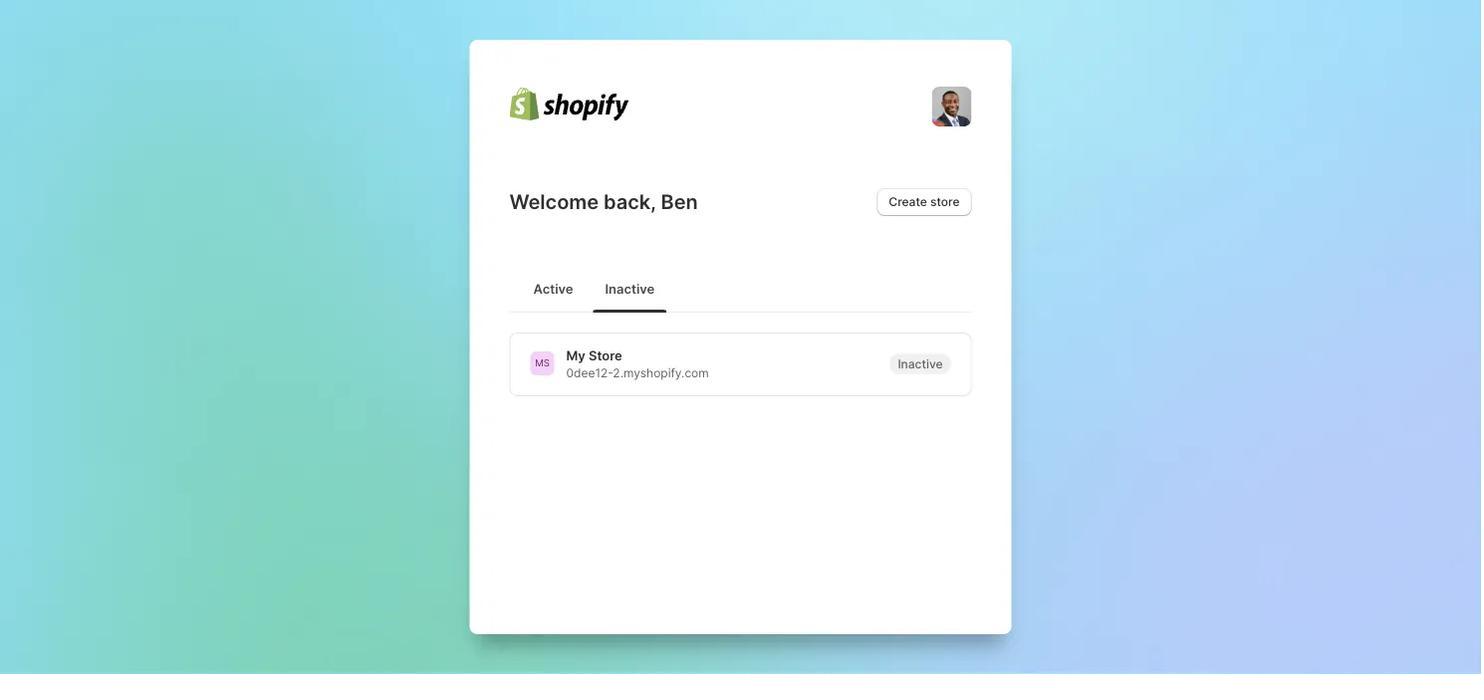 Task type: describe. For each thing, give the bounding box(es) containing it.
my
[[566, 348, 586, 363]]

my store 0dee12-2.myshopify.com
[[566, 348, 709, 381]]

my store image
[[531, 352, 554, 376]]

create store
[[889, 195, 960, 209]]

back,
[[604, 190, 656, 214]]

2.myshopify.com
[[613, 366, 709, 381]]

welcome
[[510, 190, 599, 214]]



Task type: locate. For each thing, give the bounding box(es) containing it.
create
[[889, 195, 927, 209]]

inactive button
[[589, 265, 671, 313]]

0 horizontal spatial inactive
[[605, 281, 655, 296]]

ben nelson image
[[932, 87, 972, 127], [932, 87, 972, 127]]

welcome back, ben
[[510, 190, 698, 214]]

ben
[[661, 190, 698, 214]]

tab list
[[518, 264, 964, 313]]

store
[[931, 195, 960, 209]]

inactive inside button
[[605, 281, 655, 296]]

inactive
[[605, 281, 655, 296], [898, 356, 943, 371]]

shopify image
[[510, 87, 629, 121]]

0 vertical spatial inactive
[[605, 281, 655, 296]]

active button
[[518, 265, 589, 313]]

tab list containing active
[[518, 264, 964, 313]]

1 vertical spatial inactive
[[898, 356, 943, 371]]

0dee12-
[[566, 366, 613, 381]]

create store button
[[877, 188, 972, 216]]

store
[[589, 348, 623, 363]]

active
[[534, 281, 573, 296]]

1 horizontal spatial inactive
[[898, 356, 943, 371]]



Task type: vqa. For each thing, say whether or not it's contained in the screenshot.
MY
yes



